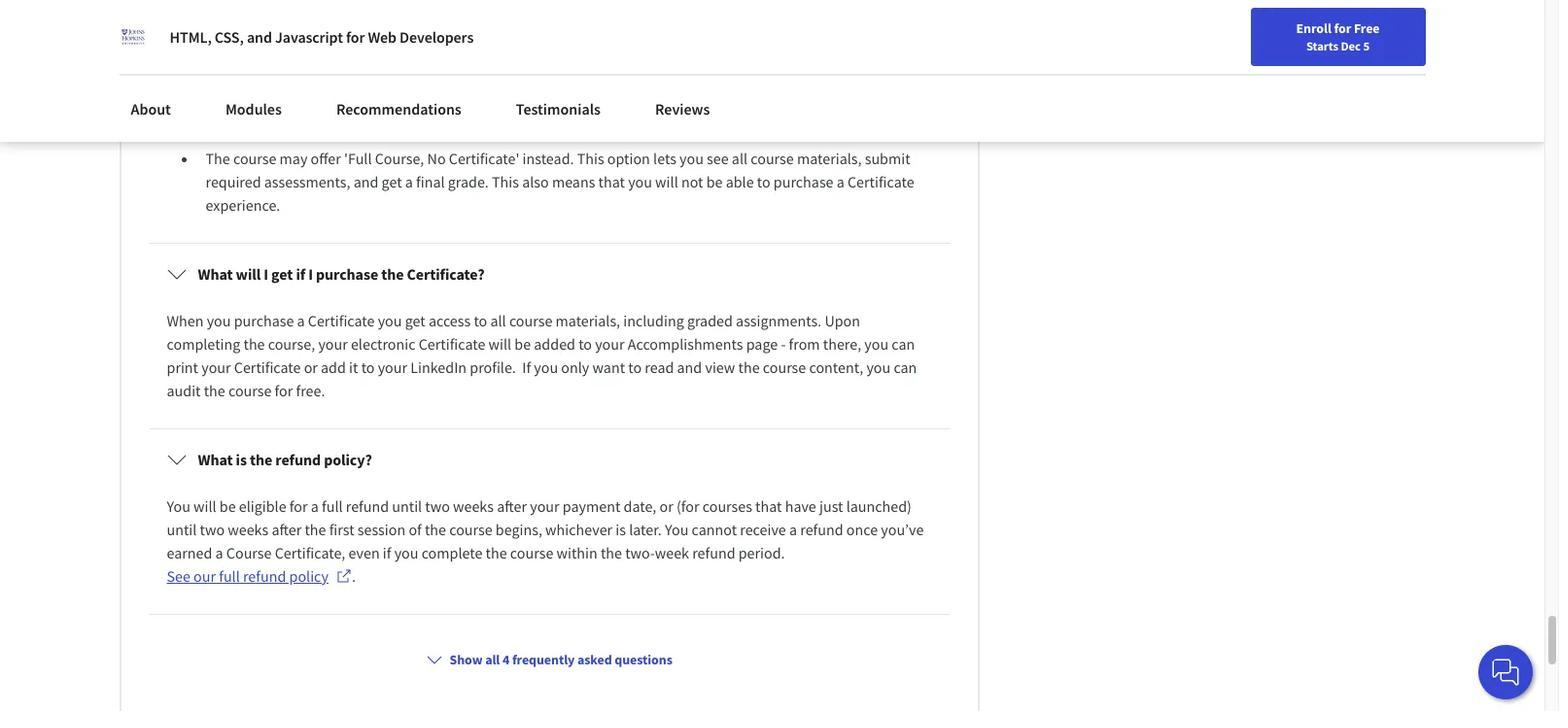 Task type: locate. For each thing, give the bounding box(es) containing it.
weeks up course
[[228, 520, 269, 540]]

if right enrollment.
[[637, 47, 645, 67]]

1 vertical spatial until
[[167, 520, 197, 540]]

0 vertical spatial free
[[1354, 19, 1380, 37]]

may
[[280, 118, 308, 137], [280, 149, 308, 168]]

earned
[[167, 543, 212, 563]]

0 horizontal spatial is
[[236, 450, 247, 470]]

for inside you will be eligible for a full refund until two weeks after your payment date, or (for courses that have just launched) until two weeks after the first session of the course begins, whichever is later. you cannot receive a refund once you've earned a course certificate, even if you complete the course within the two-week refund period.
[[290, 497, 308, 516]]

until
[[392, 497, 422, 516], [167, 520, 197, 540]]

access down on
[[458, 71, 500, 90]]

two up earned
[[200, 520, 225, 540]]

0 vertical spatial assignments
[[312, 47, 394, 67]]

show
[[450, 651, 483, 669]]

0 horizontal spatial until
[[167, 520, 197, 540]]

full
[[322, 497, 343, 516], [219, 567, 240, 586]]

1 horizontal spatial free
[[1354, 19, 1380, 37]]

0 horizontal spatial assignments
[[312, 47, 394, 67]]

see inside the course may offer 'full course, no certificate' instead. this option lets you see all course materials, submit required assessments, and get a final grade. this also means that you will not be able to purchase a certificate experience.
[[707, 149, 729, 168]]

1 vertical spatial two
[[200, 520, 225, 540]]

1 vertical spatial certificate,
[[275, 543, 346, 563]]

audit down print
[[167, 381, 201, 400]]

see left most
[[215, 71, 237, 90]]

course up added
[[509, 311, 553, 330]]

all inside the course may offer 'full course, no certificate' instead. this option lets you see all course materials, submit required assessments, and get a final grade. this also means that you will not be able to purchase a certificate experience.
[[732, 149, 748, 168]]

a up course,
[[297, 311, 305, 330]]

option:
[[735, 94, 782, 114]]

may inside the course may offer 'full course, no certificate' instead. this option lets you see all course materials, submit required assessments, and get a final grade. this also means that you will not be able to purchase a certificate experience.
[[280, 149, 308, 168]]

purchase up electronic
[[316, 264, 378, 284]]

2 vertical spatial all
[[485, 651, 500, 669]]

able
[[167, 71, 195, 90], [726, 172, 754, 191]]

what will i get if i purchase the certificate? button
[[151, 247, 948, 301]]

purchase inside when you purchase a certificate you get access to all course materials, including graded assignments. upon completing the course, your electronic certificate will be added to your accomplishments page - from there, you can print your certificate or add it to your linkedin profile.  if you only want to read and view the course content, you can audit the course for free.
[[234, 311, 294, 330]]

the inside dropdown button
[[381, 264, 404, 284]]

1 vertical spatial what
[[198, 450, 233, 470]]

0 horizontal spatial not
[[311, 118, 333, 137]]

'full
[[344, 149, 372, 168]]

1 vertical spatial after
[[497, 497, 527, 516]]

be down apply
[[707, 172, 723, 191]]

need
[[852, 71, 885, 90]]

to down financial
[[757, 172, 771, 191]]

0 vertical spatial is
[[236, 450, 247, 470]]

certificate?
[[407, 264, 485, 284]]

i up course,
[[308, 264, 313, 284]]

course
[[718, 47, 761, 67], [276, 71, 319, 90], [233, 118, 277, 137], [233, 149, 277, 168], [751, 149, 794, 168], [509, 311, 553, 330], [763, 358, 806, 377], [228, 381, 272, 400], [449, 520, 493, 540], [510, 543, 554, 563]]

for
[[1335, 19, 1352, 37], [346, 27, 365, 47], [386, 71, 404, 90], [735, 118, 753, 137], [275, 381, 293, 400], [290, 497, 308, 516]]

0 vertical spatial free.
[[407, 71, 436, 90]]

1 horizontal spatial of
[[541, 47, 554, 67]]

the up eligible
[[250, 450, 273, 470]]

audit inside when you purchase a certificate you get access to all course materials, including graded assignments. upon completing the course, your electronic certificate will be added to your accomplishments page - from there, you can print your certificate or add it to your linkedin profile.  if you only want to read and view the course content, you can audit the course for free.
[[167, 381, 201, 400]]

0 vertical spatial get
[[382, 172, 402, 191]]

whichever
[[546, 520, 613, 540]]

refund inside see our full refund policy link
[[243, 567, 286, 586]]

enroll for free starts dec 5
[[1297, 19, 1380, 53]]

purchase inside access to lectures and assignments depends on your type of enrollment. if you take a course in audit mode, you will be able to see most course materials for free. to access graded assignments and to earn a certificate, you will need to purchase the certificate experience, during or after your audit. if you don't see the audit option:
[[167, 94, 227, 114]]

2 horizontal spatial see
[[707, 149, 729, 168]]

1 horizontal spatial weeks
[[453, 497, 494, 516]]

1 the from the top
[[206, 118, 230, 137]]

0 horizontal spatial two
[[200, 520, 225, 540]]

or inside when you purchase a certificate you get access to all course materials, including graded assignments. upon completing the course, your electronic certificate will be added to your accomplishments page - from there, you can print your certificate or add it to your linkedin profile.  if you only want to read and view the course content, you can audit the course for free.
[[304, 358, 318, 377]]

aid.
[[819, 118, 843, 137]]

1 vertical spatial that
[[756, 497, 782, 516]]

1 vertical spatial of
[[409, 520, 422, 540]]

will up profile.
[[489, 334, 512, 354]]

of right 'session'
[[409, 520, 422, 540]]

refund left the policy?
[[276, 450, 321, 470]]

audit
[[779, 47, 813, 67], [698, 94, 732, 114], [389, 118, 423, 137], [167, 381, 201, 400]]

can right the there,
[[892, 334, 915, 354]]

you up trial at the left of the page
[[583, 94, 608, 114]]

0 vertical spatial full
[[322, 497, 343, 516]]

assignments down enrollment.
[[552, 71, 634, 90]]

full right our
[[219, 567, 240, 586]]

about
[[131, 99, 171, 119]]

access to lectures and assignments depends on your type of enrollment. if you take a course in audit mode, you will be able to see most course materials for free. to access graded assignments and to earn a certificate, you will need to purchase the certificate experience, during or after your audit. if you don't see the audit option:
[[167, 47, 934, 114]]

1 horizontal spatial get
[[382, 172, 402, 191]]

receive
[[740, 520, 786, 540]]

first
[[329, 520, 355, 540]]

to
[[213, 47, 226, 67], [198, 71, 211, 90], [665, 71, 679, 90], [888, 71, 901, 90], [757, 172, 771, 191], [474, 311, 487, 330], [579, 334, 592, 354], [361, 358, 375, 377], [628, 358, 642, 377]]

see our full refund policy
[[167, 567, 329, 586]]

1 vertical spatial all
[[491, 311, 506, 330]]

1 what from the top
[[198, 264, 233, 284]]

0 horizontal spatial of
[[409, 520, 422, 540]]

chat with us image
[[1491, 657, 1522, 688]]

grade.
[[448, 172, 489, 191]]

0 horizontal spatial free.
[[296, 381, 325, 400]]

and inside the course may offer 'full course, no certificate' instead. this option lets you see all course materials, submit required assessments, and get a final grade. this also means that you will not be able to purchase a certificate experience.
[[354, 172, 379, 191]]

0 horizontal spatial if
[[522, 358, 531, 377]]

all down option:
[[732, 149, 748, 168]]

1 vertical spatial this
[[492, 172, 519, 191]]

0 vertical spatial all
[[732, 149, 748, 168]]

session
[[358, 520, 406, 540]]

when you purchase a certificate you get access to all course materials, including graded assignments. upon completing the course, your electronic certificate will be added to your accomplishments page - from there, you can print your certificate or add it to your linkedin profile.  if you only want to read and view the course content, you can audit the course for free.
[[167, 311, 920, 400]]

materials, down the aid.
[[797, 149, 862, 168]]

access inside when you purchase a certificate you get access to all course materials, including graded assignments. upon completing the course, your electronic certificate will be added to your accomplishments page - from there, you can print your certificate or add it to your linkedin profile.  if you only want to read and view the course content, you can audit the course for free.
[[429, 311, 471, 330]]

1 vertical spatial free.
[[296, 381, 325, 400]]

1 vertical spatial may
[[280, 149, 308, 168]]

you
[[648, 47, 673, 67], [861, 47, 885, 67], [799, 71, 823, 90], [583, 94, 608, 114], [680, 149, 704, 168], [628, 172, 652, 191], [207, 311, 231, 330], [378, 311, 402, 330], [865, 334, 889, 354], [534, 358, 558, 377], [867, 358, 891, 377], [394, 543, 419, 563]]

the left certificate?
[[381, 264, 404, 284]]

able down access
[[167, 71, 195, 90]]

0 vertical spatial may
[[280, 118, 308, 137]]

1 horizontal spatial two
[[425, 497, 450, 516]]

is left later.
[[616, 520, 626, 540]]

purchase down access
[[167, 94, 227, 114]]

1 i from the left
[[264, 264, 268, 284]]

able inside access to lectures and assignments depends on your type of enrollment. if you take a course in audit mode, you will be able to see most course materials for free. to access graded assignments and to earn a certificate, you will need to purchase the certificate experience, during or after your audit. if you don't see the audit option:
[[167, 71, 195, 90]]

get up course,
[[271, 264, 293, 284]]

free up 5
[[1354, 19, 1380, 37]]

for inside enroll for free starts dec 5
[[1335, 19, 1352, 37]]

profile.
[[470, 358, 516, 377]]

is inside you will be eligible for a full refund until two weeks after your payment date, or (for courses that have just launched) until two weeks after the first session of the course begins, whichever is later. you cannot receive a refund once you've earned a course certificate, even if you complete the course within the two-week refund period.
[[616, 520, 626, 540]]

if right audit.
[[572, 94, 580, 114]]

assessments,
[[264, 172, 351, 191]]

after
[[465, 94, 495, 114], [497, 497, 527, 516], [272, 520, 302, 540]]

purchase inside the course may offer 'full course, no certificate' instead. this option lets you see all course materials, submit required assessments, and get a final grade. this also means that you will not be able to purchase a certificate experience.
[[774, 172, 834, 191]]

the down begins,
[[486, 543, 507, 563]]

0 vertical spatial access
[[458, 71, 500, 90]]

0 horizontal spatial full
[[219, 567, 240, 586]]

linkedin
[[411, 358, 467, 377]]

a right 'try'
[[550, 118, 558, 137]]

see
[[215, 71, 237, 90], [648, 94, 670, 114], [707, 149, 729, 168]]

will down experience.
[[236, 264, 261, 284]]

1 vertical spatial materials,
[[556, 311, 620, 330]]

show notifications image
[[1283, 24, 1306, 48]]

2 vertical spatial can
[[894, 358, 917, 377]]

course up complete
[[449, 520, 493, 540]]

0 vertical spatial two
[[425, 497, 450, 516]]

0 horizontal spatial certificate,
[[275, 543, 346, 563]]

course down financial
[[751, 149, 794, 168]]

1 horizontal spatial see
[[648, 94, 670, 114]]

that inside you will be eligible for a full refund until two weeks after your payment date, or (for courses that have just launched) until two weeks after the first session of the course begins, whichever is later. you cannot receive a refund once you've earned a course certificate, even if you complete the course within the two-week refund period.
[[756, 497, 782, 516]]

assignments
[[312, 47, 394, 67], [552, 71, 634, 90]]

frequently
[[512, 651, 575, 669]]

2 horizontal spatial you
[[665, 520, 689, 540]]

what inside dropdown button
[[198, 264, 233, 284]]

or up option.
[[448, 94, 462, 114]]

completing
[[167, 334, 240, 354]]

2 vertical spatial see
[[707, 149, 729, 168]]

will up earned
[[194, 497, 216, 516]]

1 horizontal spatial if
[[383, 543, 391, 563]]

try
[[529, 118, 547, 137]]

1 horizontal spatial not
[[682, 172, 703, 191]]

0 vertical spatial weeks
[[453, 497, 494, 516]]

materials, up added
[[556, 311, 620, 330]]

to down css,
[[213, 47, 226, 67]]

after up option.
[[465, 94, 495, 114]]

materials, inside the course may offer 'full course, no certificate' instead. this option lets you see all course materials, submit required assessments, and get a final grade. this also means that you will not be able to purchase a certificate experience.
[[797, 149, 862, 168]]

you down 'session'
[[394, 543, 419, 563]]

2 horizontal spatial get
[[405, 311, 426, 330]]

you right content,
[[867, 358, 891, 377]]

all up profile.
[[491, 311, 506, 330]]

1 horizontal spatial i
[[308, 264, 313, 284]]

and up "lectures"
[[247, 27, 272, 47]]

1 vertical spatial assignments
[[552, 71, 634, 90]]

during
[[402, 94, 445, 114]]

0 horizontal spatial this
[[492, 172, 519, 191]]

your up add
[[318, 334, 348, 354]]

0 vertical spatial certificate,
[[725, 71, 796, 90]]

opens in a new tab image
[[336, 569, 352, 584]]

free.
[[407, 71, 436, 90], [296, 381, 325, 400]]

0 vertical spatial not
[[311, 118, 333, 137]]

1 may from the top
[[280, 118, 308, 137]]

2 may from the top
[[280, 149, 308, 168]]

a
[[707, 47, 715, 67], [714, 71, 722, 90], [550, 118, 558, 137], [405, 172, 413, 191], [837, 172, 845, 191], [297, 311, 305, 330], [311, 497, 319, 516], [790, 520, 797, 540], [215, 543, 223, 563]]

1 vertical spatial see
[[648, 94, 670, 114]]

0 vertical spatial that
[[599, 172, 625, 191]]

1 vertical spatial weeks
[[228, 520, 269, 540]]

2 what from the top
[[198, 450, 233, 470]]

if right profile.
[[522, 358, 531, 377]]

0 horizontal spatial able
[[167, 71, 195, 90]]

you up electronic
[[378, 311, 402, 330]]

what is the refund policy? button
[[151, 433, 948, 487]]

assignments up materials
[[312, 47, 394, 67]]

course left "in"
[[718, 47, 761, 67]]

to right 'it'
[[361, 358, 375, 377]]

1 vertical spatial the
[[206, 149, 230, 168]]

1 horizontal spatial full
[[322, 497, 343, 516]]

all
[[732, 149, 748, 168], [491, 311, 506, 330], [485, 651, 500, 669]]

1 vertical spatial free
[[561, 118, 589, 137]]

you up week
[[665, 520, 689, 540]]

lectures
[[229, 47, 281, 67]]

a inside when you purchase a certificate you get access to all course materials, including graded assignments. upon completing the course, your electronic certificate will be added to your accomplishments page - from there, you can print your certificate or add it to your linkedin profile.  if you only want to read and view the course content, you can audit the course for free.
[[297, 311, 305, 330]]

your right on
[[477, 47, 506, 67]]

1 vertical spatial able
[[726, 172, 754, 191]]

access
[[167, 47, 210, 67]]

that down option
[[599, 172, 625, 191]]

graded up accomplishments
[[687, 311, 733, 330]]

2 the from the top
[[206, 149, 230, 168]]

0 vertical spatial of
[[541, 47, 554, 67]]

for right eligible
[[290, 497, 308, 516]]

you up certificate'
[[476, 118, 499, 137]]

0 vertical spatial graded
[[503, 71, 549, 90]]

apply
[[696, 118, 732, 137]]

purchase
[[167, 94, 227, 114], [774, 172, 834, 191], [316, 264, 378, 284], [234, 311, 294, 330]]

1 horizontal spatial after
[[465, 94, 495, 114]]

view
[[705, 358, 735, 377]]

html, css, and javascript for web developers
[[170, 27, 474, 47]]

may for not
[[280, 118, 308, 137]]

the
[[206, 118, 230, 137], [206, 149, 230, 168]]

you up earned
[[167, 497, 190, 516]]

2 horizontal spatial if
[[637, 47, 645, 67]]

1 horizontal spatial graded
[[687, 311, 733, 330]]

refund down course
[[243, 567, 286, 586]]

css,
[[215, 27, 244, 47]]

the inside the course may offer 'full course, no certificate' instead. this option lets you see all course materials, submit required assessments, and get a final grade. this also means that you will not be able to purchase a certificate experience.
[[206, 149, 230, 168]]

2 vertical spatial after
[[272, 520, 302, 540]]

0 horizontal spatial if
[[296, 264, 305, 284]]

this up the "means"
[[577, 149, 604, 168]]

0 horizontal spatial materials,
[[556, 311, 620, 330]]

it
[[349, 358, 358, 377]]

recommendations link
[[325, 88, 473, 130]]

if inside dropdown button
[[296, 264, 305, 284]]

1 horizontal spatial this
[[577, 149, 604, 168]]

your
[[477, 47, 506, 67], [498, 94, 527, 114], [318, 334, 348, 354], [595, 334, 625, 354], [201, 358, 231, 377], [378, 358, 407, 377], [530, 497, 560, 516]]

1 horizontal spatial that
[[756, 497, 782, 516]]

you inside you will be eligible for a full refund until two weeks after your payment date, or (for courses that have just launched) until two weeks after the first session of the course begins, whichever is later. you cannot receive a refund once you've earned a course certificate, even if you complete the course within the two-week refund period.
[[394, 543, 419, 563]]

two
[[425, 497, 450, 516], [200, 520, 225, 540]]

materials
[[322, 71, 383, 90]]

1 vertical spatial offer
[[311, 149, 341, 168]]

free inside collapsed list
[[561, 118, 589, 137]]

course,
[[268, 334, 315, 354]]

for inside access to lectures and assignments depends on your type of enrollment. if you take a course in audit mode, you will be able to see most course materials for free. to access graded assignments and to earn a certificate, you will need to purchase the certificate experience, during or after your audit. if you don't see the audit option:
[[386, 71, 404, 90]]

1 horizontal spatial until
[[392, 497, 422, 516]]

after up begins,
[[497, 497, 527, 516]]

1 vertical spatial if
[[383, 543, 391, 563]]

1 horizontal spatial you
[[476, 118, 499, 137]]

certificate, up policy
[[275, 543, 346, 563]]

(for
[[677, 497, 700, 516]]

what is the refund policy?
[[198, 450, 372, 470]]

this
[[577, 149, 604, 168], [492, 172, 519, 191]]

0 horizontal spatial get
[[271, 264, 293, 284]]

0 horizontal spatial i
[[264, 264, 268, 284]]

all inside when you purchase a certificate you get access to all course materials, including graded assignments. upon completing the course, your electronic certificate will be added to your accomplishments page - from there, you can print your certificate or add it to your linkedin profile.  if you only want to read and view the course content, you can audit the course for free.
[[491, 311, 506, 330]]

what inside "dropdown button"
[[198, 450, 233, 470]]

0 vertical spatial after
[[465, 94, 495, 114]]

policy
[[289, 567, 329, 586]]

0 vertical spatial you
[[476, 118, 499, 137]]

two up complete
[[425, 497, 450, 516]]

1 vertical spatial not
[[682, 172, 703, 191]]

you left take
[[648, 47, 673, 67]]

free. up the during at top
[[407, 71, 436, 90]]

what up earned
[[198, 450, 233, 470]]

recommendations
[[336, 99, 462, 119]]

graded inside when you purchase a certificate you get access to all course materials, including graded assignments. upon completing the course, your electronic certificate will be added to your accomplishments page - from there, you can print your certificate or add it to your linkedin profile.  if you only want to read and view the course content, you can audit the course for free.
[[687, 311, 733, 330]]

1 vertical spatial full
[[219, 567, 240, 586]]

5
[[1364, 38, 1370, 53]]

or left (for
[[660, 497, 674, 516]]

1 horizontal spatial free.
[[407, 71, 436, 90]]

accomplishments
[[628, 334, 743, 354]]

all left 4 at the bottom of page
[[485, 651, 500, 669]]

get inside the course may offer 'full course, no certificate' instead. this option lets you see all course materials, submit required assessments, and get a final grade. this also means that you will not be able to purchase a certificate experience.
[[382, 172, 402, 191]]

1 horizontal spatial certificate,
[[725, 71, 796, 90]]

get
[[382, 172, 402, 191], [271, 264, 293, 284], [405, 311, 426, 330]]

certificate down submit
[[848, 172, 915, 191]]

purchase down financial
[[774, 172, 834, 191]]

your inside you will be eligible for a full refund until two weeks after your payment date, or (for courses that have just launched) until two weeks after the first session of the course begins, whichever is later. you cannot receive a refund once you've earned a course certificate, even if you complete the course within the two-week refund period.
[[530, 497, 560, 516]]

2 vertical spatial get
[[405, 311, 426, 330]]

purchase up course,
[[234, 311, 294, 330]]

0 vertical spatial if
[[296, 264, 305, 284]]

collapsed list
[[144, 0, 955, 619]]

launched)
[[847, 497, 912, 516]]

0 vertical spatial can
[[502, 118, 526, 137]]

None search field
[[277, 12, 744, 51]]

get inside dropdown button
[[271, 264, 293, 284]]

2 i from the left
[[308, 264, 313, 284]]

and down accomplishments
[[677, 358, 702, 377]]

is up eligible
[[236, 450, 247, 470]]

1 vertical spatial is
[[616, 520, 626, 540]]

refund down cannot
[[693, 543, 736, 563]]

0 horizontal spatial after
[[272, 520, 302, 540]]

1 horizontal spatial if
[[572, 94, 580, 114]]

all inside dropdown button
[[485, 651, 500, 669]]

graded
[[503, 71, 549, 90], [687, 311, 733, 330]]

experience.
[[206, 195, 280, 215]]

you've
[[881, 520, 924, 540]]

certificate inside the course may offer 'full course, no certificate' instead. this option lets you see all course materials, submit required assessments, and get a final grade. this also means that you will not be able to purchase a certificate experience.
[[848, 172, 915, 191]]

access
[[458, 71, 500, 90], [429, 311, 471, 330]]

1 vertical spatial graded
[[687, 311, 733, 330]]

2 vertical spatial if
[[522, 358, 531, 377]]

offer
[[336, 118, 366, 137], [311, 149, 341, 168]]

this left also
[[492, 172, 519, 191]]



Task type: describe. For each thing, give the bounding box(es) containing it.
refund down just
[[801, 520, 844, 540]]

what for what will i get if i purchase the certificate?
[[198, 264, 233, 284]]

certificate up linkedin
[[419, 334, 486, 354]]

offer inside the course may offer 'full course, no certificate' instead. this option lets you see all course materials, submit required assessments, and get a final grade. this also means that you will not be able to purchase a certificate experience.
[[311, 149, 341, 168]]

the course may offer 'full course, no certificate' instead. this option lets you see all course materials, submit required assessments, and get a final grade. this also means that you will not be able to purchase a certificate experience.
[[206, 149, 918, 215]]

to
[[439, 71, 455, 90]]

course down begins,
[[510, 543, 554, 563]]

most
[[240, 71, 272, 90]]

in
[[764, 47, 776, 67]]

also
[[522, 172, 549, 191]]

refund up 'session'
[[346, 497, 389, 516]]

for down option:
[[735, 118, 753, 137]]

free inside enroll for free starts dec 5
[[1354, 19, 1380, 37]]

you right the lets
[[680, 149, 704, 168]]

even
[[349, 543, 380, 563]]

and inside when you purchase a certificate you get access to all course materials, including graded assignments. upon completing the course, your electronic certificate will be added to your accomplishments page - from there, you can print your certificate or add it to your linkedin profile.  if you only want to read and view the course content, you can audit the course for free.
[[677, 358, 702, 377]]

option
[[608, 149, 650, 168]]

full inside you will be eligible for a full refund until two weeks after your payment date, or (for courses that have just launched) until two weeks after the first session of the course begins, whichever is later. you cannot receive a refund once you've earned a course certificate, even if you complete the course within the two-week refund period.
[[322, 497, 343, 516]]

course,
[[375, 149, 424, 168]]

html,
[[170, 27, 212, 47]]

reviews link
[[644, 88, 722, 130]]

asked
[[578, 651, 612, 669]]

will down mode,
[[826, 71, 849, 90]]

payment
[[563, 497, 621, 516]]

a up our
[[215, 543, 223, 563]]

0 horizontal spatial weeks
[[228, 520, 269, 540]]

option.
[[426, 118, 473, 137]]

materials, inside when you purchase a certificate you get access to all course materials, including graded assignments. upon completing the course, your electronic certificate will be added to your accomplishments page - from there, you can print your certificate or add it to your linkedin profile.  if you only want to read and view the course content, you can audit the course for free.
[[556, 311, 620, 330]]

0 vertical spatial if
[[637, 47, 645, 67]]

-
[[781, 334, 786, 354]]

to left read
[[628, 358, 642, 377]]

final
[[416, 172, 445, 191]]

no
[[427, 149, 446, 168]]

you down mode,
[[799, 71, 823, 90]]

your down electronic
[[378, 358, 407, 377]]

after inside access to lectures and assignments depends on your type of enrollment. if you take a course in audit mode, you will be able to see most course materials for free. to access graded assignments and to earn a certificate, you will need to purchase the certificate experience, during or after your audit. if you don't see the audit option:
[[465, 94, 495, 114]]

the up complete
[[425, 520, 446, 540]]

starts
[[1307, 38, 1339, 53]]

0 vertical spatial see
[[215, 71, 237, 90]]

you down added
[[534, 358, 558, 377]]

modules link
[[214, 88, 294, 130]]

be inside you will be eligible for a full refund until two weeks after your payment date, or (for courses that have just launched) until two weeks after the first session of the course begins, whichever is later. you cannot receive a refund once you've earned a course certificate, even if you complete the course within the two-week refund period.
[[220, 497, 236, 516]]

certificate'
[[449, 149, 520, 168]]

you down option
[[628, 172, 652, 191]]

for inside when you purchase a certificate you get access to all course materials, including graded assignments. upon completing the course, your electronic certificate will be added to your accomplishments page - from there, you can print your certificate or add it to your linkedin profile.  if you only want to read and view the course content, you can audit the course for free.
[[275, 381, 293, 400]]

a down the aid.
[[837, 172, 845, 191]]

read
[[645, 358, 674, 377]]

course down most
[[233, 118, 277, 137]]

show all 4 frequently asked questions button
[[419, 643, 680, 678]]

what will i get if i purchase the certificate?
[[198, 264, 485, 284]]

have
[[785, 497, 817, 516]]

experience,
[[324, 94, 399, 114]]

period.
[[739, 543, 785, 563]]

there,
[[823, 334, 862, 354]]

or left apply
[[679, 118, 693, 137]]

type
[[509, 47, 538, 67]]

certificate, inside you will be eligible for a full refund until two weeks after your payment date, or (for courses that have just launched) until two weeks after the first session of the course begins, whichever is later. you cannot receive a refund once you've earned a course certificate, even if you complete the course within the two-week refund period.
[[275, 543, 346, 563]]

your down completing
[[201, 358, 231, 377]]

a right earn
[[714, 71, 722, 90]]

the down page
[[739, 358, 760, 377]]

course down course,
[[228, 381, 272, 400]]

just
[[820, 497, 843, 516]]

0 vertical spatial offer
[[336, 118, 366, 137]]

mode,
[[817, 47, 858, 67]]

for left web
[[346, 27, 365, 47]]

course right most
[[276, 71, 319, 90]]

2 vertical spatial you
[[665, 520, 689, 540]]

get inside when you purchase a certificate you get access to all course materials, including graded assignments. upon completing the course, your electronic certificate will be added to your accomplishments page - from there, you can print your certificate or add it to your linkedin profile.  if you only want to read and view the course content, you can audit the course for free.
[[405, 311, 426, 330]]

show all 4 frequently asked questions
[[450, 651, 673, 669]]

about link
[[119, 88, 183, 130]]

you will be eligible for a full refund until two weeks after your payment date, or (for courses that have just launched) until two weeks after the first session of the course begins, whichever is later. you cannot receive a refund once you've earned a course certificate, even if you complete the course within the two-week refund period.
[[167, 497, 927, 563]]

submit
[[865, 149, 911, 168]]

want
[[593, 358, 625, 377]]

electronic
[[351, 334, 416, 354]]

only
[[561, 358, 590, 377]]

you up completing
[[207, 311, 231, 330]]

content,
[[809, 358, 864, 377]]

the left first
[[305, 520, 326, 540]]

developers
[[400, 27, 474, 47]]

the left two-
[[601, 543, 622, 563]]

courses
[[703, 497, 753, 516]]

depends
[[397, 47, 454, 67]]

certificate down what will i get if i purchase the certificate?
[[308, 311, 375, 330]]

be inside the course may offer 'full course, no certificate' instead. this option lets you see all course materials, submit required assessments, and get a final grade. this also means that you will not be able to purchase a certificate experience.
[[707, 172, 723, 191]]

to inside the course may offer 'full course, no certificate' instead. this option lets you see all course materials, submit required assessments, and get a final grade. this also means that you will not be able to purchase a certificate experience.
[[757, 172, 771, 191]]

or inside you will be eligible for a full refund until two weeks after your payment date, or (for courses that have just launched) until two weeks after the first session of the course begins, whichever is later. you cannot receive a refund once you've earned a course certificate, even if you complete the course within the two-week refund period.
[[660, 497, 674, 516]]

your up the course may not offer an audit option. you can try a free trial instead, or apply for financial aid.
[[498, 94, 527, 114]]

1 horizontal spatial assignments
[[552, 71, 634, 90]]

of inside access to lectures and assignments depends on your type of enrollment. if you take a course in audit mode, you will be able to see most course materials for free. to access graded assignments and to earn a certificate, you will need to purchase the certificate experience, during or after your audit. if you don't see the audit option:
[[541, 47, 554, 67]]

the left course,
[[244, 334, 265, 354]]

web
[[368, 27, 397, 47]]

take
[[676, 47, 704, 67]]

policy?
[[324, 450, 372, 470]]

once
[[847, 520, 878, 540]]

instead.
[[523, 149, 574, 168]]

to left earn
[[665, 71, 679, 90]]

the down earn
[[673, 94, 695, 114]]

purchase inside dropdown button
[[316, 264, 378, 284]]

will inside the course may offer 'full course, no certificate' instead. this option lets you see all course materials, submit required assessments, and get a final grade. this also means that you will not be able to purchase a certificate experience.
[[655, 172, 678, 191]]

the for the course may not offer an audit option. you can try a free trial instead, or apply for financial aid.
[[206, 118, 230, 137]]

instead,
[[624, 118, 676, 137]]

will right mode,
[[888, 47, 911, 67]]

and down javascript at the left of the page
[[284, 47, 309, 67]]

your up want on the left bottom of page
[[595, 334, 625, 354]]

see our full refund policy link
[[167, 565, 352, 588]]

the course may not offer an audit option. you can try a free trial instead, or apply for financial aid.
[[206, 118, 843, 137]]

you up the 'need'
[[861, 47, 885, 67]]

enrollment.
[[557, 47, 634, 67]]

testimonials
[[516, 99, 601, 119]]

to right the 'need'
[[888, 71, 901, 90]]

be inside access to lectures and assignments depends on your type of enrollment. if you take a course in audit mode, you will be able to see most course materials for free. to access graded assignments and to earn a certificate, you will need to purchase the certificate experience, during or after your audit. if you don't see the audit option:
[[914, 47, 931, 67]]

javascript
[[275, 27, 343, 47]]

cannot
[[692, 520, 737, 540]]

you right the there,
[[865, 334, 889, 354]]

1 vertical spatial you
[[167, 497, 190, 516]]

to up "only"
[[579, 334, 592, 354]]

eligible
[[239, 497, 286, 516]]

0 vertical spatial until
[[392, 497, 422, 516]]

two-
[[625, 543, 655, 563]]

access inside access to lectures and assignments depends on your type of enrollment. if you take a course in audit mode, you will be able to see most course materials for free. to access graded assignments and to earn a certificate, you will need to purchase the certificate experience, during or after your audit. if you don't see the audit option:
[[458, 71, 500, 90]]

the inside "dropdown button"
[[250, 450, 273, 470]]

1 vertical spatial can
[[892, 334, 915, 354]]

questions
[[615, 651, 673, 669]]

a left final
[[405, 172, 413, 191]]

to up profile.
[[474, 311, 487, 330]]

the down most
[[230, 94, 251, 114]]

see
[[167, 567, 191, 586]]

graded inside access to lectures and assignments depends on your type of enrollment. if you take a course in audit mode, you will be able to see most course materials for free. to access graded assignments and to earn a certificate, you will need to purchase the certificate experience, during or after your audit. if you don't see the audit option:
[[503, 71, 549, 90]]

an
[[369, 118, 386, 137]]

the for the course may offer 'full course, no certificate' instead. this option lets you see all course materials, submit required assessments, and get a final grade. this also means that you will not be able to purchase a certificate experience.
[[206, 149, 230, 168]]

course down -
[[763, 358, 806, 377]]

when
[[167, 311, 204, 330]]

is inside "dropdown button"
[[236, 450, 247, 470]]

not inside the course may offer 'full course, no certificate' instead. this option lets you see all course materials, submit required assessments, and get a final grade. this also means that you will not be able to purchase a certificate experience.
[[682, 172, 703, 191]]

certificate, inside access to lectures and assignments depends on your type of enrollment. if you take a course in audit mode, you will be able to see most course materials for free. to access graded assignments and to earn a certificate, you will need to purchase the certificate experience, during or after your audit. if you don't see the audit option:
[[725, 71, 796, 90]]

1 vertical spatial if
[[572, 94, 580, 114]]

0 vertical spatial this
[[577, 149, 604, 168]]

course up required
[[233, 149, 277, 168]]

be inside when you purchase a certificate you get access to all course materials, including graded assignments. upon completing the course, your electronic certificate will be added to your accomplishments page - from there, you can print your certificate or add it to your linkedin profile.  if you only want to read and view the course content, you can audit the course for free.
[[515, 334, 531, 354]]

johns hopkins university image
[[119, 23, 146, 51]]

add
[[321, 358, 346, 377]]

audit right "in"
[[779, 47, 813, 67]]

a down have
[[790, 520, 797, 540]]

enroll
[[1297, 19, 1332, 37]]

will inside when you purchase a certificate you get access to all course materials, including graded assignments. upon completing the course, your electronic certificate will be added to your accomplishments page - from there, you can print your certificate or add it to your linkedin profile.  if you only want to read and view the course content, you can audit the course for free.
[[489, 334, 512, 354]]

modules
[[225, 99, 282, 119]]

refund inside "dropdown button"
[[276, 450, 321, 470]]

including
[[624, 311, 684, 330]]

will inside you will be eligible for a full refund until two weeks after your payment date, or (for courses that have just launched) until two weeks after the first session of the course begins, whichever is later. you cannot receive a refund once you've earned a course certificate, even if you complete the course within the two-week refund period.
[[194, 497, 216, 516]]

a right take
[[707, 47, 715, 67]]

the down completing
[[204, 381, 225, 400]]

or inside access to lectures and assignments depends on your type of enrollment. if you take a course in audit mode, you will be able to see most course materials for free. to access graded assignments and to earn a certificate, you will need to purchase the certificate experience, during or after your audit. if you don't see the audit option:
[[448, 94, 462, 114]]

our
[[194, 567, 216, 586]]

that inside the course may offer 'full course, no certificate' instead. this option lets you see all course materials, submit required assessments, and get a final grade. this also means that you will not be able to purchase a certificate experience.
[[599, 172, 625, 191]]

print
[[167, 358, 198, 377]]

a right eligible
[[311, 497, 319, 516]]

audit.
[[531, 94, 569, 114]]

certificate inside access to lectures and assignments depends on your type of enrollment. if you take a course in audit mode, you will be able to see most course materials for free. to access graded assignments and to earn a certificate, you will need to purchase the certificate experience, during or after your audit. if you don't see the audit option:
[[254, 94, 321, 114]]

testimonials link
[[504, 88, 613, 130]]

if inside when you purchase a certificate you get access to all course materials, including graded assignments. upon completing the course, your electronic certificate will be added to your accomplishments page - from there, you can print your certificate or add it to your linkedin profile.  if you only want to read and view the course content, you can audit the course for free.
[[522, 358, 531, 377]]

audit up apply
[[698, 94, 732, 114]]

coursera image
[[23, 16, 147, 47]]

free. inside access to lectures and assignments depends on your type of enrollment. if you take a course in audit mode, you will be able to see most course materials for free. to access graded assignments and to earn a certificate, you will need to purchase the certificate experience, during or after your audit. if you don't see the audit option:
[[407, 71, 436, 90]]

from
[[789, 334, 820, 354]]

earn
[[682, 71, 711, 90]]

assignments.
[[736, 311, 822, 330]]

what for what is the refund policy?
[[198, 450, 233, 470]]

upon
[[825, 311, 861, 330]]

2 horizontal spatial after
[[497, 497, 527, 516]]

free. inside when you purchase a certificate you get access to all course materials, including graded assignments. upon completing the course, your electronic certificate will be added to your accomplishments page - from there, you can print your certificate or add it to your linkedin profile.  if you only want to read and view the course content, you can audit the course for free.
[[296, 381, 325, 400]]

if inside you will be eligible for a full refund until two weeks after your payment date, or (for courses that have just launched) until two weeks after the first session of the course begins, whichever is later. you cannot receive a refund once you've earned a course certificate, even if you complete the course within the two-week refund period.
[[383, 543, 391, 563]]

will inside dropdown button
[[236, 264, 261, 284]]

date,
[[624, 497, 657, 516]]

and up don't
[[637, 71, 662, 90]]

.
[[352, 567, 356, 586]]

may for offer
[[280, 149, 308, 168]]

4
[[503, 651, 510, 669]]

page
[[746, 334, 778, 354]]

audit right the an at the left top of the page
[[389, 118, 423, 137]]

to down access
[[198, 71, 211, 90]]

certificate down course,
[[234, 358, 301, 377]]

of inside you will be eligible for a full refund until two weeks after your payment date, or (for courses that have just launched) until two weeks after the first session of the course begins, whichever is later. you cannot receive a refund once you've earned a course certificate, even if you complete the course within the two-week refund period.
[[409, 520, 422, 540]]

able inside the course may offer 'full course, no certificate' instead. this option lets you see all course materials, submit required assessments, and get a final grade. this also means that you will not be able to purchase a certificate experience.
[[726, 172, 754, 191]]



Task type: vqa. For each thing, say whether or not it's contained in the screenshot.
The Online Degrees at the top of page
no



